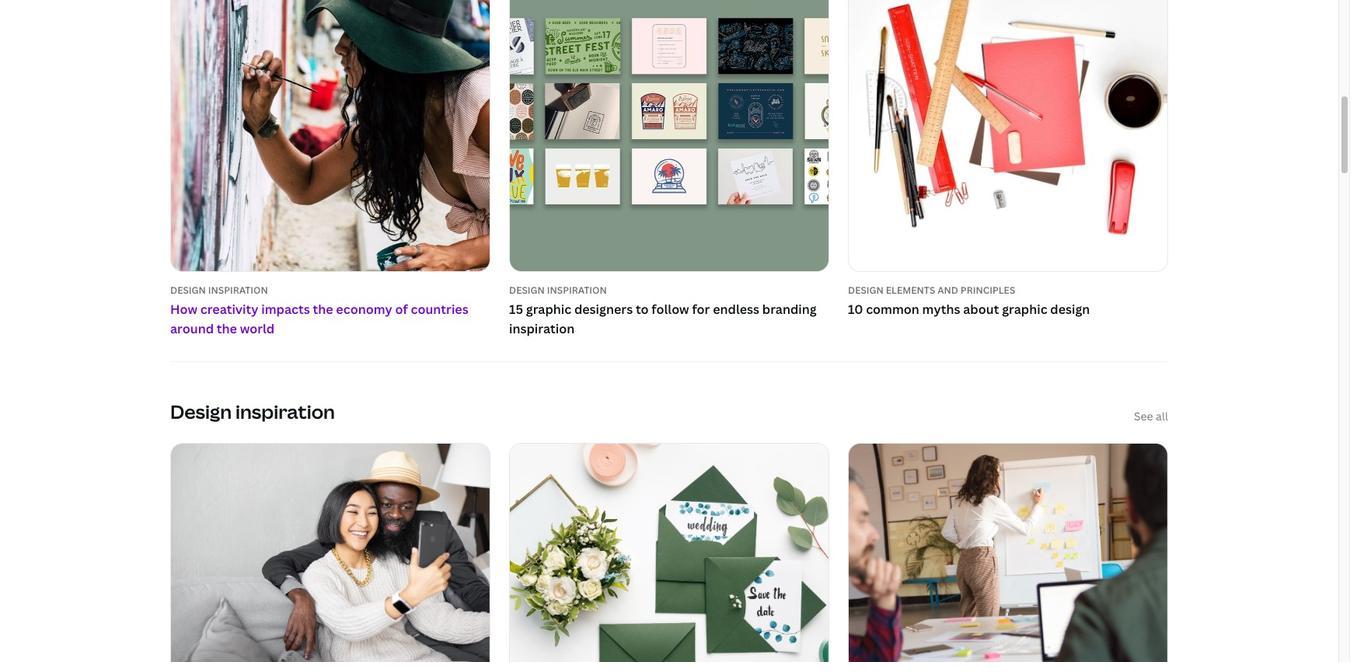 Task type: locate. For each thing, give the bounding box(es) containing it.
of
[[395, 300, 408, 317]]

design for design elements and principles 10 common myths about graphic design
[[848, 284, 884, 297]]

design inspiration link up how creativity impacts the economy of countries around the world link
[[170, 284, 491, 297]]

1 horizontal spatial graphic
[[1002, 300, 1048, 317]]

10 graphic design myths image
[[849, 0, 1168, 271]]

10
[[848, 300, 863, 317]]

graphic down design elements and principles link
[[1002, 300, 1048, 317]]

impacts
[[261, 300, 310, 317]]

for
[[692, 300, 710, 317]]

design inspiration link up follow
[[509, 284, 830, 297]]

graphic
[[526, 300, 572, 317], [1002, 300, 1048, 317]]

1 horizontal spatial the
[[313, 300, 333, 317]]

how creativity impacts image
[[155, 0, 506, 287]]

design for design inspiration 15 graphic designers to follow for endless branding inspiration
[[509, 284, 545, 297]]

the
[[313, 300, 333, 317], [217, 320, 237, 337]]

design inside design elements and principles 10 common myths about graphic design
[[848, 284, 884, 297]]

all
[[1156, 409, 1169, 423]]

graphic inside design elements and principles 10 common myths about graphic design
[[1002, 300, 1048, 317]]

about
[[964, 300, 999, 317]]

design inside the design inspiration 15 graphic designers to follow for endless branding inspiration
[[509, 284, 545, 297]]

1 graphic from the left
[[526, 300, 572, 317]]

1 design inspiration link from the left
[[170, 284, 491, 297]]

branding
[[763, 300, 817, 317]]

design inspiration
[[170, 399, 335, 425]]

around
[[170, 320, 214, 337]]

graphic inside the design inspiration 15 graphic designers to follow for endless branding inspiration
[[526, 300, 572, 317]]

design elements and principles link
[[848, 284, 1169, 297]]

principles
[[961, 284, 1016, 297]]

world
[[240, 320, 275, 337]]

the down creativity
[[217, 320, 237, 337]]

design
[[170, 284, 206, 297], [509, 284, 545, 297], [848, 284, 884, 297], [170, 399, 232, 425]]

graphic right 15
[[526, 300, 572, 317]]

10 common myths about graphic design link
[[848, 300, 1169, 319]]

elements
[[886, 284, 936, 297]]

inspiration inside design inspiration how creativity impacts the economy of countries around the world
[[208, 284, 268, 297]]

see
[[1134, 409, 1154, 423]]

1 horizontal spatial design inspiration link
[[509, 284, 830, 297]]

1 vertical spatial the
[[217, 320, 237, 337]]

design inspiration how creativity impacts the economy of countries around the world
[[170, 284, 469, 337]]

design inside design inspiration how creativity impacts the economy of countries around the world
[[170, 284, 206, 297]]

inspiration
[[208, 284, 268, 297], [547, 284, 607, 297], [509, 320, 575, 337], [236, 399, 335, 425]]

business coach presenting flowchart on board image
[[849, 444, 1168, 662]]

design inspiration 15 graphic designers to follow for endless branding inspiration
[[509, 284, 817, 337]]

0 horizontal spatial graphic
[[526, 300, 572, 317]]

economy
[[336, 300, 392, 317]]

2 design inspiration link from the left
[[509, 284, 830, 297]]

0 horizontal spatial design inspiration link
[[170, 284, 491, 297]]

design inspiration link
[[170, 284, 491, 297], [509, 284, 830, 297]]

design inspiration link for economy
[[170, 284, 491, 297]]

0 vertical spatial the
[[313, 300, 333, 317]]

0 horizontal spatial the
[[217, 320, 237, 337]]

the right impacts
[[313, 300, 333, 317]]

2 graphic from the left
[[1002, 300, 1048, 317]]



Task type: describe. For each thing, give the bounding box(es) containing it.
graphic designers inspo featured image image
[[510, 0, 829, 271]]

inspiration for design inspiration
[[236, 399, 335, 425]]

how creativity impacts the economy of countries around the world link
[[170, 300, 491, 339]]

design elements and principles 10 common myths about graphic design
[[848, 284, 1090, 317]]

design inspiration link for follow
[[509, 284, 830, 297]]

see all link
[[1134, 408, 1169, 424]]

follow
[[652, 300, 689, 317]]

design
[[1051, 300, 1090, 317]]

designers
[[575, 300, 633, 317]]

creativity
[[200, 300, 259, 317]]

endless
[[713, 300, 760, 317]]

myths
[[923, 300, 961, 317]]

15
[[509, 300, 523, 317]]

how
[[170, 300, 197, 317]]

see all
[[1134, 409, 1169, 423]]

15 graphic designers to follow for endless branding inspiration link
[[509, 300, 830, 339]]

design for design inspiration how creativity impacts the economy of countries around the world
[[170, 284, 206, 297]]

inspiration for design inspiration how creativity impacts the economy of countries around the world
[[208, 284, 268, 297]]

inspiration for design inspiration 15 graphic designers to follow for endless branding inspiration
[[547, 284, 607, 297]]

design for design inspiration
[[170, 399, 232, 425]]

and
[[938, 284, 959, 297]]

countries
[[411, 300, 469, 317]]

to
[[636, 300, 649, 317]]

common
[[866, 300, 920, 317]]



Task type: vqa. For each thing, say whether or not it's contained in the screenshot.
the "is"
no



